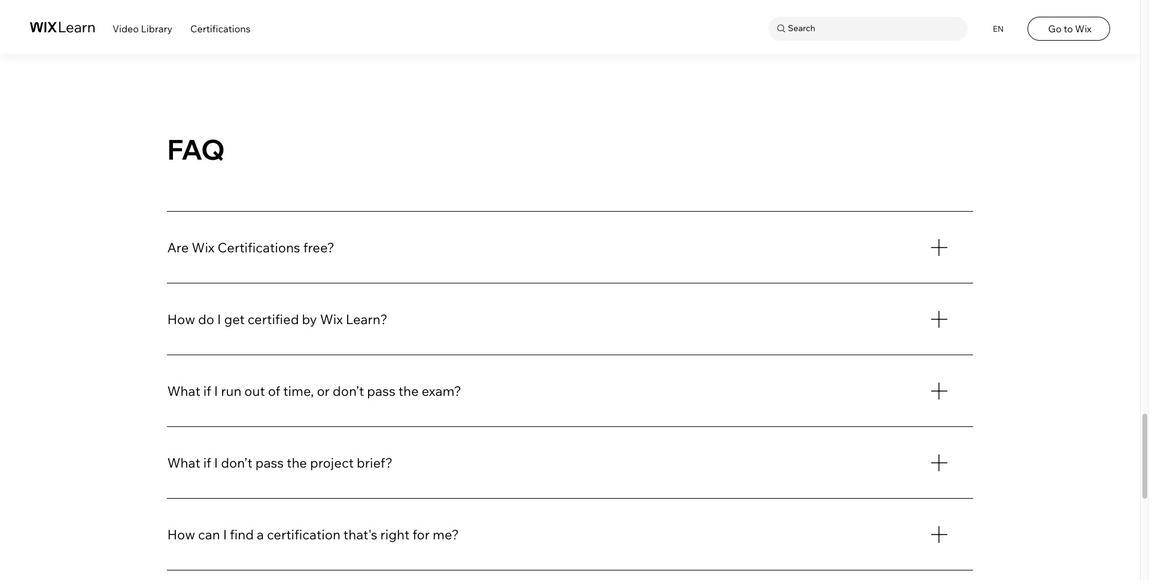 Task type: describe. For each thing, give the bounding box(es) containing it.
what for what if i don't pass the project brief?
[[167, 455, 200, 471]]

go to wix link
[[1027, 17, 1110, 40]]

if for don't
[[203, 455, 211, 471]]

that's
[[343, 527, 377, 543]]

faq
[[167, 132, 225, 167]]

how can i find a certification that's right for me?
[[167, 527, 459, 543]]

video
[[113, 23, 139, 34]]

1 vertical spatial pass
[[255, 455, 284, 471]]

certification
[[267, 527, 340, 543]]

en button
[[985, 17, 1009, 40]]

what for what if i run out of time, or don't pass the exam?
[[167, 383, 200, 400]]

Search text field
[[785, 21, 964, 36]]

are wix certifications free?
[[167, 239, 334, 256]]

video library link
[[113, 23, 172, 34]]

how for how can i find a certification that's right for me?
[[167, 527, 195, 543]]

to
[[1064, 23, 1073, 34]]

certified
[[248, 311, 299, 328]]

i for run
[[214, 383, 218, 400]]

me?
[[433, 527, 459, 543]]

0 vertical spatial the
[[398, 383, 419, 400]]

are
[[167, 239, 189, 256]]

for
[[412, 527, 430, 543]]

how do i get certified by wix learn?
[[167, 311, 387, 328]]

1 vertical spatial don't
[[221, 455, 252, 471]]

free?
[[303, 239, 334, 256]]

how for how do i get certified by wix learn?
[[167, 311, 195, 328]]

menu bar containing video library
[[0, 0, 1140, 54]]

do
[[198, 311, 214, 328]]

what if i don't pass the project brief?
[[167, 455, 393, 471]]

0 vertical spatial don't
[[333, 383, 364, 400]]

time,
[[283, 383, 314, 400]]

i for get
[[217, 311, 221, 328]]

0 horizontal spatial the
[[287, 455, 307, 471]]

1 vertical spatial certifications
[[217, 239, 300, 256]]

project
[[310, 455, 354, 471]]

i for find
[[223, 527, 227, 543]]

go
[[1048, 23, 1062, 34]]

brief?
[[357, 455, 393, 471]]

a
[[257, 527, 264, 543]]



Task type: vqa. For each thing, say whether or not it's contained in the screenshot.
the site.
no



Task type: locate. For each thing, give the bounding box(es) containing it.
1 if from the top
[[203, 383, 211, 400]]

i
[[217, 311, 221, 328], [214, 383, 218, 400], [214, 455, 218, 471], [223, 527, 227, 543]]

what if i run out of time, or don't pass the exam?
[[167, 383, 461, 400]]

right
[[380, 527, 410, 543]]

0 vertical spatial if
[[203, 383, 211, 400]]

0 vertical spatial how
[[167, 311, 195, 328]]

run
[[221, 383, 241, 400]]

0 horizontal spatial pass
[[255, 455, 284, 471]]

out
[[244, 383, 265, 400]]

learn?
[[346, 311, 387, 328]]

if for run
[[203, 383, 211, 400]]

find
[[230, 527, 254, 543]]

wix inside go to wix link
[[1075, 23, 1092, 34]]

go to wix
[[1048, 23, 1092, 34]]

wix right to
[[1075, 23, 1092, 34]]

can
[[198, 527, 220, 543]]

pass
[[367, 383, 395, 400], [255, 455, 284, 471]]

2 how from the top
[[167, 527, 195, 543]]

get
[[224, 311, 245, 328]]

i for don't
[[214, 455, 218, 471]]

the left exam? on the bottom left of page
[[398, 383, 419, 400]]

exam?
[[422, 383, 461, 400]]

2 what from the top
[[167, 455, 200, 471]]

1 horizontal spatial don't
[[333, 383, 364, 400]]

0 vertical spatial certifications
[[190, 23, 251, 34]]

2 horizontal spatial wix
[[1075, 23, 1092, 34]]

1 what from the top
[[167, 383, 200, 400]]

how left 'do'
[[167, 311, 195, 328]]

by
[[302, 311, 317, 328]]

2 vertical spatial wix
[[320, 311, 343, 328]]

how
[[167, 311, 195, 328], [167, 527, 195, 543]]

1 horizontal spatial wix
[[320, 311, 343, 328]]

video library
[[113, 23, 172, 34]]

1 vertical spatial if
[[203, 455, 211, 471]]

en
[[993, 24, 1004, 33]]

or
[[317, 383, 330, 400]]

1 vertical spatial wix
[[192, 239, 215, 256]]

wix right by
[[320, 311, 343, 328]]

don't
[[333, 383, 364, 400], [221, 455, 252, 471]]

1 how from the top
[[167, 311, 195, 328]]

1 vertical spatial how
[[167, 527, 195, 543]]

the left project
[[287, 455, 307, 471]]

0 horizontal spatial don't
[[221, 455, 252, 471]]

certifications link
[[190, 23, 251, 34]]

1 horizontal spatial pass
[[367, 383, 395, 400]]

certifications
[[190, 23, 251, 34], [217, 239, 300, 256]]

of
[[268, 383, 280, 400]]

0 vertical spatial what
[[167, 383, 200, 400]]

0 vertical spatial pass
[[367, 383, 395, 400]]

how left can
[[167, 527, 195, 543]]

1 horizontal spatial the
[[398, 383, 419, 400]]

menu bar
[[0, 0, 1140, 54]]

the
[[398, 383, 419, 400], [287, 455, 307, 471]]

0 horizontal spatial wix
[[192, 239, 215, 256]]

wix right are
[[192, 239, 215, 256]]

certifications inside menu bar
[[190, 23, 251, 34]]

1 vertical spatial what
[[167, 455, 200, 471]]

wix
[[1075, 23, 1092, 34], [192, 239, 215, 256], [320, 311, 343, 328]]

what
[[167, 383, 200, 400], [167, 455, 200, 471]]

1 vertical spatial the
[[287, 455, 307, 471]]

0 vertical spatial wix
[[1075, 23, 1092, 34]]

if
[[203, 383, 211, 400], [203, 455, 211, 471]]

library
[[141, 23, 172, 34]]

2 if from the top
[[203, 455, 211, 471]]



